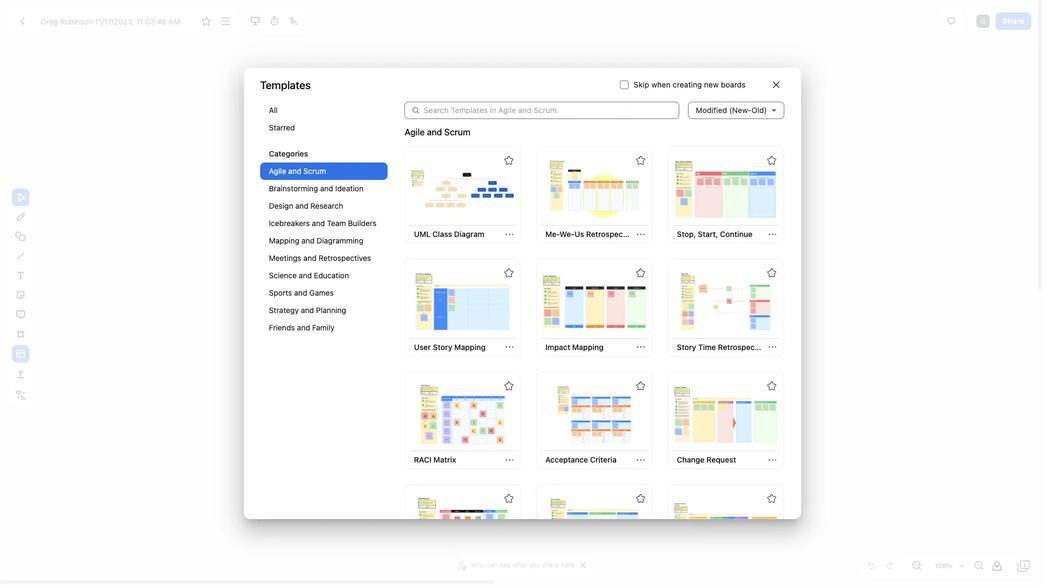 Task type: vqa. For each thing, say whether or not it's contained in the screenshot.
app
no



Task type: describe. For each thing, give the bounding box(es) containing it.
categories element
[[260, 102, 387, 348]]

brainstorming
[[269, 184, 318, 193]]

modified (new-old)
[[696, 106, 767, 115]]

thumbnail for uml class diagram image
[[411, 158, 515, 219]]

thumbnail for impact mapping image
[[543, 271, 646, 332]]

continue
[[720, 230, 753, 239]]

agile inside categories element
[[269, 167, 286, 176]]

star this whiteboard image for impact mapping
[[636, 269, 645, 278]]

science and education
[[269, 271, 349, 280]]

thumbnail for stop, start, continue image
[[674, 158, 778, 219]]

skip when creating new boards
[[634, 80, 746, 89]]

scrum inside status
[[444, 127, 471, 137]]

stop, start, continue
[[677, 230, 753, 239]]

100
[[935, 563, 947, 570]]

thumbnail for change request image
[[674, 384, 778, 445]]

story time retrospective button
[[673, 339, 768, 357]]

retrospectives
[[319, 254, 371, 263]]

star this whiteboard image for stop, start, continue
[[768, 156, 776, 165]]

thumbnail for risk mitigation image
[[411, 497, 515, 558]]

star this whiteboard image for acceptance criteria
[[636, 382, 645, 391]]

0 vertical spatial agile and scrum
[[405, 127, 471, 137]]

upload pdfs and images image
[[14, 369, 27, 382]]

card for template sprint review element
[[536, 485, 652, 583]]

timer image
[[268, 15, 281, 28]]

star this whiteboard image inside "card for template prioritized product backlog" element
[[768, 495, 776, 504]]

modified (new-old) button
[[688, 93, 784, 128]]

card for template risk mitigation element
[[405, 485, 521, 583]]

mapping inside user story mapping button
[[454, 343, 486, 352]]

ideation
[[335, 184, 364, 193]]

user story mapping
[[414, 343, 486, 352]]

you
[[529, 562, 540, 570]]

100 %
[[935, 563, 953, 570]]

share button
[[996, 13, 1032, 30]]

icebreakers
[[269, 219, 310, 228]]

impact mapping button
[[541, 339, 608, 357]]

more options for change request image
[[768, 457, 777, 465]]

education
[[314, 271, 349, 280]]

brainstorming and ideation
[[269, 184, 364, 193]]

laser image
[[287, 15, 300, 28]]

thumbnail for sprint review image
[[543, 497, 646, 558]]

planning
[[316, 306, 346, 315]]

modified
[[696, 106, 727, 115]]

what
[[513, 562, 527, 570]]

builders
[[348, 219, 377, 228]]

diagram
[[454, 230, 484, 239]]

time
[[698, 343, 716, 352]]

meetings
[[269, 254, 301, 263]]

more options for story time retrospective image
[[768, 344, 777, 352]]

agile and scrum inside categories element
[[269, 167, 326, 176]]

us
[[575, 230, 584, 239]]

start,
[[698, 230, 718, 239]]

sports and games
[[269, 289, 334, 298]]

star this whiteboard image inside card for template raci matrix element
[[505, 382, 513, 391]]

strategy and planning
[[269, 306, 346, 315]]

star this whiteboard image for uml class diagram
[[505, 156, 513, 165]]

more options for user story mapping image
[[505, 344, 514, 352]]

uml
[[414, 230, 431, 239]]

change request button
[[673, 452, 741, 470]]

matrix
[[434, 456, 456, 465]]

retrospective inside button
[[718, 343, 768, 352]]

card for template uml class diagram element
[[405, 146, 521, 244]]

raci matrix
[[414, 456, 456, 465]]

class
[[433, 230, 452, 239]]

me-we-us retrospective
[[545, 230, 636, 239]]

when
[[652, 80, 671, 89]]

me-
[[545, 230, 560, 239]]

who can see what you share here
[[471, 562, 575, 570]]

sports
[[269, 289, 292, 298]]

more options image
[[219, 15, 232, 28]]

mapping inside impact mapping button
[[572, 343, 604, 352]]

family
[[312, 323, 335, 333]]

me-we-us retrospective button
[[541, 226, 636, 244]]

card for template stop, start, continue element
[[668, 146, 784, 244]]

card for template acceptance criteria element
[[536, 372, 652, 470]]

Document name text field
[[33, 13, 196, 30]]

new
[[704, 80, 719, 89]]

user story mapping button
[[410, 339, 490, 357]]

thumbnail for prioritized product backlog image
[[674, 497, 778, 558]]

here
[[561, 562, 575, 570]]

more options for uml class diagram image
[[505, 231, 514, 239]]

can
[[487, 562, 498, 570]]

user
[[414, 343, 431, 352]]

retrospective inside button
[[586, 230, 636, 239]]

comment panel image
[[945, 15, 958, 28]]

stop,
[[677, 230, 696, 239]]

more options for me-we-us retrospective image
[[637, 231, 645, 239]]

who can see what you share here button
[[456, 558, 577, 574]]

agile and scrum element
[[404, 145, 785, 588]]

friends and family
[[269, 323, 335, 333]]



Task type: locate. For each thing, give the bounding box(es) containing it.
star this whiteboard image down more options for user story mapping icon
[[505, 382, 513, 391]]

templates image
[[14, 348, 27, 361]]

design
[[269, 201, 293, 211]]

templates
[[260, 79, 311, 91]]

star this whiteboard image inside card for template risk mitigation element
[[505, 495, 513, 504]]

acceptance criteria
[[545, 456, 617, 465]]

we-
[[560, 230, 575, 239]]

zoom in image
[[972, 560, 985, 573]]

science
[[269, 271, 297, 280]]

star this whiteboard image down more options for raci matrix image
[[505, 495, 513, 504]]

change
[[677, 456, 705, 465]]

scrum
[[444, 127, 471, 137], [303, 167, 326, 176]]

star this whiteboard image inside card for template acceptance criteria element
[[636, 382, 645, 391]]

share
[[542, 562, 559, 570]]

0 vertical spatial retrospective
[[586, 230, 636, 239]]

star this whiteboard image inside card for template story time retrospective element
[[768, 269, 776, 278]]

more options for impact mapping image
[[637, 344, 645, 352]]

more tools image
[[14, 389, 27, 402]]

0 horizontal spatial mapping
[[269, 236, 300, 246]]

0 vertical spatial agile
[[405, 127, 425, 137]]

mapping left more options for user story mapping icon
[[454, 343, 486, 352]]

all
[[269, 106, 278, 115]]

star this whiteboard image
[[505, 269, 513, 278], [505, 382, 513, 391], [505, 495, 513, 504], [768, 495, 776, 504]]

star this whiteboard image down more options for uml class diagram image
[[505, 269, 513, 278]]

raci
[[414, 456, 432, 465]]

story left "time"
[[677, 343, 696, 352]]

star this whiteboard image for change request
[[768, 382, 776, 391]]

and
[[427, 127, 442, 137], [288, 167, 301, 176], [320, 184, 333, 193], [295, 201, 308, 211], [312, 219, 325, 228], [302, 236, 315, 246], [303, 254, 317, 263], [299, 271, 312, 280], [294, 289, 307, 298], [301, 306, 314, 315], [297, 323, 310, 333]]

mapping inside categories element
[[269, 236, 300, 246]]

agile
[[405, 127, 425, 137], [269, 167, 286, 176]]

boards
[[721, 80, 746, 89]]

mapping
[[269, 236, 300, 246], [454, 343, 486, 352], [572, 343, 604, 352]]

games
[[309, 289, 334, 298]]

1 horizontal spatial scrum
[[444, 127, 471, 137]]

more options for raci matrix image
[[505, 457, 514, 465]]

request
[[707, 456, 736, 465]]

2 story from the left
[[677, 343, 696, 352]]

star this whiteboard image
[[200, 15, 213, 28], [505, 156, 513, 165], [636, 156, 645, 165], [768, 156, 776, 165], [636, 269, 645, 278], [768, 269, 776, 278], [636, 382, 645, 391], [768, 382, 776, 391], [636, 495, 645, 504]]

thumbnail for acceptance criteria image
[[543, 384, 646, 445]]

starred
[[269, 123, 295, 132]]

skip
[[634, 80, 649, 89]]

pages image
[[1017, 560, 1031, 573]]

design and research
[[269, 201, 343, 211]]

agile and scrum status
[[405, 126, 471, 139]]

story
[[433, 343, 452, 352], [677, 343, 696, 352]]

0 vertical spatial scrum
[[444, 127, 471, 137]]

thumbnail for user story mapping image
[[411, 271, 515, 332]]

strategy
[[269, 306, 299, 315]]

retrospective left the more options for me-we-us retrospective icon
[[586, 230, 636, 239]]

0 horizontal spatial agile and scrum
[[269, 167, 326, 176]]

1 horizontal spatial story
[[677, 343, 696, 352]]

friends
[[269, 323, 295, 333]]

star this whiteboard image for me-we-us retrospective
[[636, 156, 645, 165]]

acceptance criteria button
[[541, 452, 621, 470]]

star this whiteboard image inside card for template impact mapping element
[[636, 269, 645, 278]]

research
[[310, 201, 343, 211]]

card for template impact mapping element
[[536, 259, 652, 357]]

categories
[[269, 149, 308, 158]]

mapping up meetings
[[269, 236, 300, 246]]

card for template change request element
[[668, 372, 784, 470]]

star this whiteboard image inside 'card for template stop, start, continue' element
[[768, 156, 776, 165]]

agile and scrum
[[405, 127, 471, 137], [269, 167, 326, 176]]

dashboard image
[[16, 15, 29, 28]]

agile inside status
[[405, 127, 425, 137]]

more options for stop, start, continue image
[[768, 231, 777, 239]]

0 horizontal spatial scrum
[[303, 167, 326, 176]]

retrospective left more options for story time retrospective "icon"
[[718, 343, 768, 352]]

thumbnail for story time retrospective image
[[674, 271, 778, 332]]

who
[[471, 562, 485, 570]]

mapping and diagramming
[[269, 236, 363, 246]]

share
[[1003, 16, 1025, 25]]

creating
[[673, 80, 702, 89]]

thumbnail for raci matrix image
[[411, 384, 515, 445]]

card for template user story mapping element
[[405, 259, 521, 357]]

card for template raci matrix element
[[405, 372, 521, 470]]

card for template story time retrospective element
[[668, 259, 784, 357]]

impact
[[545, 343, 570, 352]]

and inside status
[[427, 127, 442, 137]]

story inside button
[[677, 343, 696, 352]]

icebreakers and team builders
[[269, 219, 377, 228]]

change request
[[677, 456, 736, 465]]

0 horizontal spatial story
[[433, 343, 452, 352]]

story time retrospective
[[677, 343, 768, 352]]

story inside button
[[433, 343, 452, 352]]

diagramming
[[317, 236, 363, 246]]

scrum inside categories element
[[303, 167, 326, 176]]

0 horizontal spatial agile
[[269, 167, 286, 176]]

Search Templates in Agile and Scrum text field
[[424, 102, 680, 119]]

%
[[947, 563, 953, 570]]

star this whiteboard image down more options for change request image
[[768, 495, 776, 504]]

stop, start, continue button
[[673, 226, 757, 244]]

2 horizontal spatial mapping
[[572, 343, 604, 352]]

1 vertical spatial agile and scrum
[[269, 167, 326, 176]]

more options for acceptance criteria image
[[637, 457, 645, 465]]

star this whiteboard image inside card for template sprint review element
[[636, 495, 645, 504]]

meetings and retrospectives
[[269, 254, 371, 263]]

team
[[327, 219, 346, 228]]

impact mapping
[[545, 343, 604, 352]]

old)
[[752, 106, 767, 115]]

1 vertical spatial retrospective
[[718, 343, 768, 352]]

1 vertical spatial scrum
[[303, 167, 326, 176]]

see
[[500, 562, 511, 570]]

mapping right impact
[[572, 343, 604, 352]]

uml class diagram
[[414, 230, 484, 239]]

retrospective
[[586, 230, 636, 239], [718, 343, 768, 352]]

star this whiteboard image inside card for template me-we-us retrospective element
[[636, 156, 645, 165]]

criteria
[[590, 456, 617, 465]]

thumbnail for me-we-us retrospective image
[[543, 158, 646, 219]]

card for template me-we-us retrospective element
[[536, 146, 652, 244]]

card for template prioritized product backlog element
[[668, 485, 784, 583]]

(new-
[[729, 106, 752, 115]]

zoom out image
[[910, 560, 923, 573]]

1 horizontal spatial retrospective
[[718, 343, 768, 352]]

1 horizontal spatial agile and scrum
[[405, 127, 471, 137]]

1 horizontal spatial mapping
[[454, 343, 486, 352]]

present image
[[249, 15, 262, 28]]

raci matrix button
[[410, 452, 461, 470]]

acceptance
[[545, 456, 588, 465]]

star this whiteboard image for story time retrospective
[[768, 269, 776, 278]]

0 horizontal spatial retrospective
[[586, 230, 636, 239]]

1 vertical spatial agile
[[269, 167, 286, 176]]

uml class diagram button
[[410, 226, 489, 244]]

story right user
[[433, 343, 452, 352]]

1 story from the left
[[433, 343, 452, 352]]

1 horizontal spatial agile
[[405, 127, 425, 137]]



